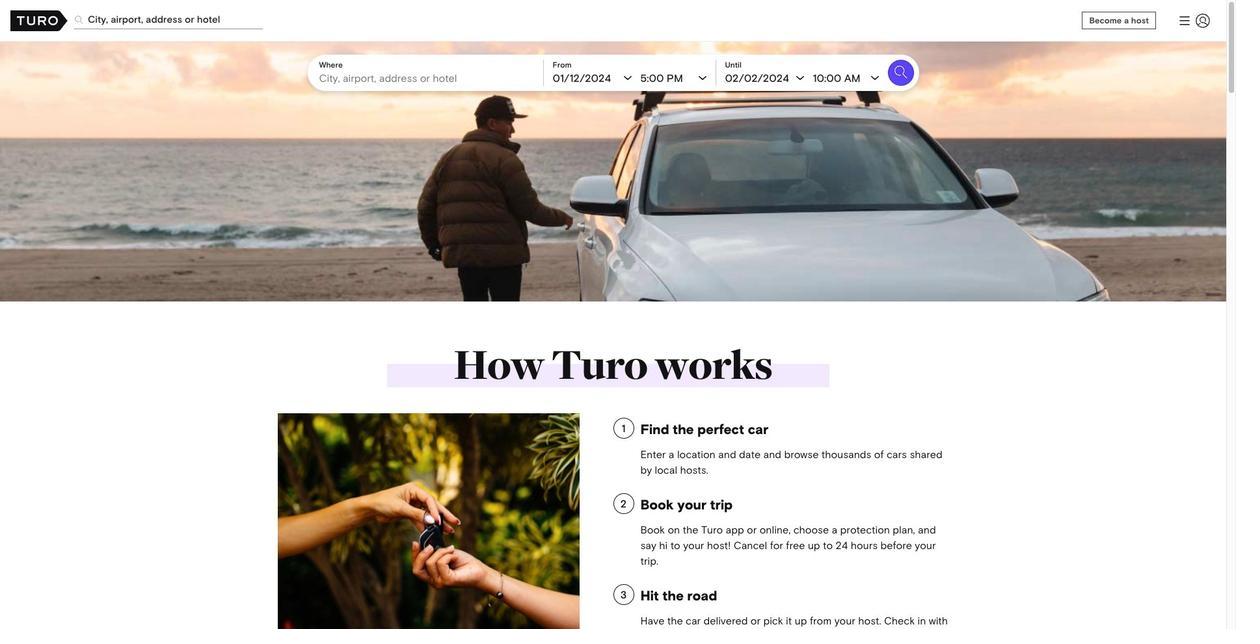 Task type: locate. For each thing, give the bounding box(es) containing it.
None field
[[74, 0, 1074, 39], [319, 70, 536, 86], [74, 0, 1074, 39], [319, 70, 536, 86]]

1 vertical spatial city, airport, address or hotel field
[[319, 70, 536, 86]]

City, airport, address or hotel field
[[74, 10, 263, 29], [319, 70, 536, 86]]

0 horizontal spatial city, airport, address or hotel field
[[74, 10, 263, 29]]

1 horizontal spatial city, airport, address or hotel field
[[319, 70, 536, 86]]

0 vertical spatial city, airport, address or hotel field
[[74, 10, 263, 29]]



Task type: vqa. For each thing, say whether or not it's contained in the screenshot.
the bottommost Car
no



Task type: describe. For each thing, give the bounding box(es) containing it.
turo host handing keys to guest image
[[277, 414, 580, 630]]

turo image
[[10, 10, 68, 31]]

menu element
[[1172, 7, 1216, 34]]



